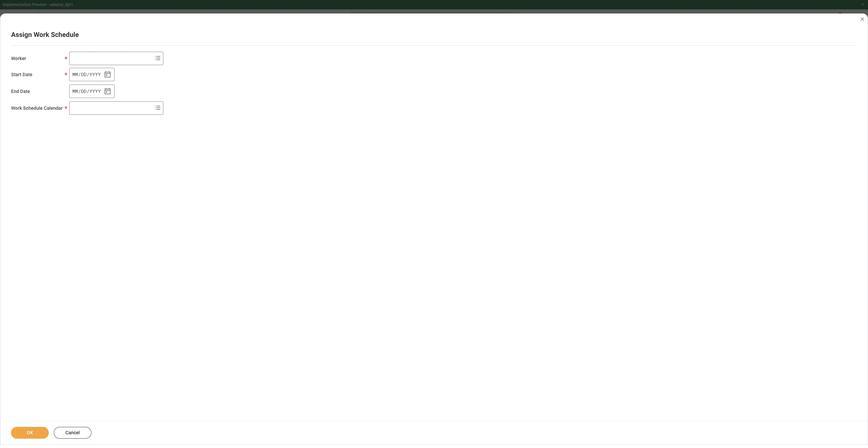Task type: locate. For each thing, give the bounding box(es) containing it.
calendar image up work schedule calendar field
[[104, 87, 112, 96]]

my team's schedule
[[13, 37, 87, 46]]

mm inside end date group
[[72, 88, 78, 94]]

2 mm from the top
[[72, 88, 78, 94]]

mm inside start date group
[[72, 71, 78, 78]]

mm / dd / yyyy down start date group
[[72, 88, 101, 94]]

date for start date
[[23, 72, 32, 77]]

Worker field
[[70, 52, 152, 65]]

mm down the oct
[[72, 71, 78, 78]]

calendar image inside start date group
[[104, 71, 112, 79]]

desjardins
[[37, 116, 56, 120]]

1 vertical spatial mm / dd / yyyy
[[72, 88, 101, 94]]

/
[[78, 71, 81, 78], [87, 71, 89, 78], [78, 88, 81, 94], [87, 88, 89, 94]]

0 vertical spatial mm
[[72, 71, 78, 78]]

cancel
[[65, 431, 80, 436]]

implementation preview -   adeptai_dpt1 banner
[[0, 0, 869, 31]]

work right assign
[[34, 31, 49, 39]]

0 horizontal spatial work
[[11, 106, 22, 111]]

team's
[[26, 37, 51, 46]]

1 horizontal spatial work
[[34, 31, 49, 39]]

my
[[13, 37, 25, 46]]

schedule
[[51, 31, 79, 39], [53, 37, 87, 46], [23, 106, 43, 111]]

0 vertical spatial work
[[34, 31, 49, 39]]

oct
[[74, 62, 84, 70]]

0 vertical spatial dd
[[81, 71, 87, 78]]

yyyy down start date group
[[90, 88, 101, 94]]

2 calendar image from the top
[[104, 87, 112, 96]]

prompts image
[[154, 54, 162, 62]]

work down end
[[11, 106, 22, 111]]

profile logan mcneil element
[[846, 13, 865, 28]]

1 vertical spatial mm
[[72, 88, 78, 94]]

1 mm from the top
[[72, 71, 78, 78]]

mm / dd / yyyy down 30
[[72, 71, 101, 78]]

mm / dd / yyyy for start date
[[72, 71, 101, 78]]

assign
[[11, 31, 32, 39]]

2 yyyy from the top
[[90, 88, 101, 94]]

0 vertical spatial mm / dd / yyyy
[[72, 71, 101, 78]]

dd inside end date group
[[81, 88, 87, 94]]

mm / dd / yyyy
[[72, 71, 101, 78], [72, 88, 101, 94]]

date right start
[[23, 72, 32, 77]]

worker
[[11, 56, 26, 61]]

1 vertical spatial dd
[[81, 88, 87, 94]]

work schedule calendar
[[11, 106, 63, 111]]

dd down start date group
[[81, 88, 87, 94]]

0 vertical spatial date
[[23, 72, 32, 77]]

calendar image inside end date group
[[104, 87, 112, 96]]

jacqueline desjardins
[[37, 110, 57, 120]]

yyyy for end date
[[90, 88, 101, 94]]

1 mm / dd / yyyy from the top
[[72, 71, 101, 78]]

schedule down adeptai_dpt1
[[51, 31, 79, 39]]

mm
[[72, 71, 78, 78], [72, 88, 78, 94]]

dd
[[81, 71, 87, 78], [81, 88, 87, 94]]

dd down the oct
[[81, 71, 87, 78]]

schedule up the oct
[[53, 37, 87, 46]]

mm / dd / yyyy inside end date group
[[72, 88, 101, 94]]

yyyy inside start date group
[[90, 71, 101, 78]]

dd for end date
[[81, 88, 87, 94]]

1 vertical spatial calendar image
[[104, 87, 112, 96]]

yyyy inside end date group
[[90, 88, 101, 94]]

prompts image
[[154, 104, 162, 112]]

yyyy down –
[[90, 71, 101, 78]]

mm down start date group
[[72, 88, 78, 94]]

mm for end date
[[72, 88, 78, 94]]

mm / dd / yyyy for end date
[[72, 88, 101, 94]]

0 vertical spatial calendar image
[[104, 71, 112, 79]]

2 dd from the top
[[81, 88, 87, 94]]

30
[[86, 62, 93, 70]]

work
[[34, 31, 49, 39], [11, 106, 22, 111]]

2 mm / dd / yyyy from the top
[[72, 88, 101, 94]]

1 calendar image from the top
[[104, 71, 112, 79]]

date
[[23, 72, 32, 77], [20, 89, 30, 94]]

1 vertical spatial yyyy
[[90, 88, 101, 94]]

mm / dd / yyyy inside start date group
[[72, 71, 101, 78]]

calendar image down "nov"
[[104, 71, 112, 79]]

1 yyyy from the top
[[90, 71, 101, 78]]

date right end
[[20, 89, 30, 94]]

ok button
[[11, 428, 49, 440]]

yyyy
[[90, 71, 101, 78], [90, 88, 101, 94]]

date for end date
[[20, 89, 30, 94]]

start date
[[11, 72, 32, 77]]

1 dd from the top
[[81, 71, 87, 78]]

1 vertical spatial date
[[20, 89, 30, 94]]

end date group
[[69, 85, 115, 98]]

dd inside start date group
[[81, 71, 87, 78]]

0 vertical spatial yyyy
[[90, 71, 101, 78]]

calendar image
[[104, 71, 112, 79], [104, 87, 112, 96]]

Work Schedule Calendar field
[[70, 102, 152, 114]]

schedule inside main content
[[53, 37, 87, 46]]



Task type: describe. For each thing, give the bounding box(es) containing it.
preview
[[32, 2, 46, 7]]

nov
[[101, 62, 113, 70]]

calendar
[[44, 106, 63, 111]]

1 vertical spatial work
[[11, 106, 22, 111]]

schedule for assign work schedule
[[51, 31, 79, 39]]

mm for start date
[[72, 71, 78, 78]]

start
[[11, 72, 21, 77]]

jacqueline
[[37, 110, 57, 115]]

cancel button
[[54, 428, 91, 440]]

oct 30 – nov 5, 2023
[[74, 62, 136, 70]]

implementation
[[3, 2, 31, 7]]

implementation preview -   adeptai_dpt1
[[3, 2, 73, 7]]

2023
[[121, 62, 136, 70]]

assign work schedule dialog
[[0, 13, 869, 446]]

adeptai_dpt1
[[50, 2, 73, 7]]

calendar image for end date
[[104, 87, 112, 96]]

schedule up desjardins
[[23, 106, 43, 111]]

schedule for my team's schedule
[[53, 37, 87, 46]]

jacqueline desjardins link
[[37, 109, 63, 121]]

ok
[[27, 431, 33, 436]]

close environment banner image
[[861, 2, 865, 6]]

close view audit trail image
[[860, 16, 866, 22]]

5,
[[114, 62, 119, 70]]

my team's schedule main content
[[0, 31, 869, 446]]

assign work schedule
[[11, 31, 79, 39]]

start date group
[[69, 68, 115, 81]]

-
[[47, 2, 49, 7]]

yyyy for start date
[[90, 71, 101, 78]]

inbox large image
[[833, 17, 840, 24]]

end
[[11, 89, 19, 94]]

calendar image for start date
[[104, 71, 112, 79]]

end date
[[11, 89, 30, 94]]

–
[[95, 62, 99, 70]]

dd for start date
[[81, 71, 87, 78]]



Task type: vqa. For each thing, say whether or not it's contained in the screenshot.
'Workforce Management'
no



